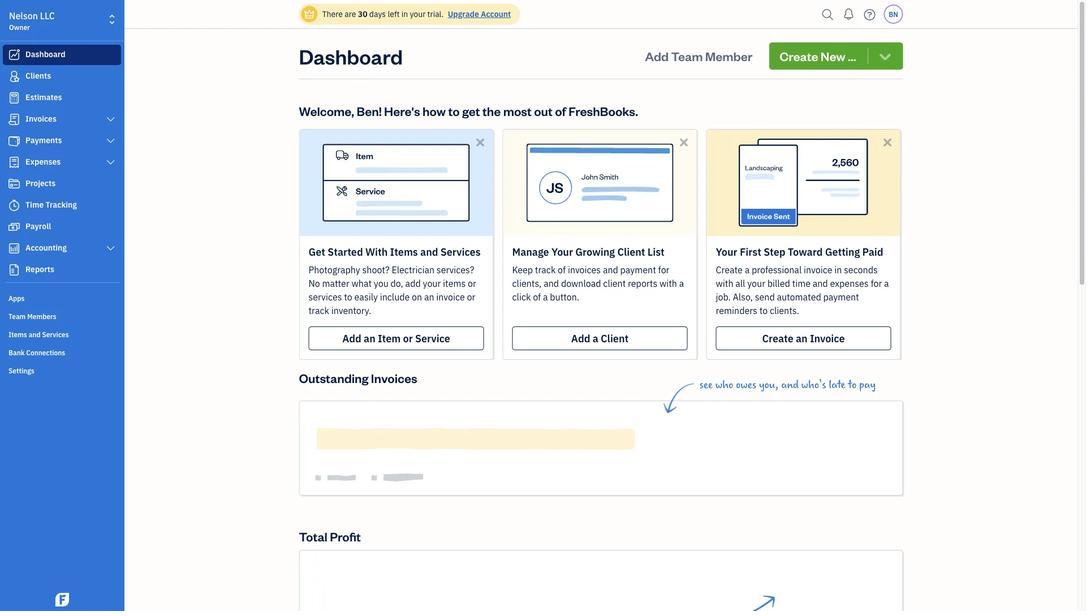 Task type: vqa. For each thing, say whether or not it's contained in the screenshot.
bottommost Expense Operating Expense
no



Task type: describe. For each thing, give the bounding box(es) containing it.
create an invoice link
[[716, 327, 892, 350]]

left
[[388, 9, 400, 19]]

an inside get started with items and services photography shoot? electrician services? no matter what you do, add your items or services to easily include on an invoice or track inventory.
[[424, 291, 434, 303]]

invoice image
[[7, 114, 21, 125]]

dashboard link
[[3, 45, 121, 65]]

item
[[378, 332, 401, 345]]

send
[[755, 291, 775, 303]]

clients,
[[513, 278, 542, 290]]

electrician
[[392, 264, 435, 276]]

timer image
[[7, 200, 21, 211]]

go to help image
[[861, 6, 879, 23]]

manage
[[513, 245, 549, 258]]

get started with items and services photography shoot? electrician services? no matter what you do, add your items or services to easily include on an invoice or track inventory.
[[309, 245, 481, 317]]

shoot?
[[363, 264, 390, 276]]

upgrade
[[448, 9, 479, 19]]

chevron large down image for accounting
[[106, 244, 116, 253]]

owner
[[9, 23, 30, 32]]

who
[[716, 379, 734, 391]]

payments
[[25, 135, 62, 145]]

add for add a client
[[572, 332, 591, 345]]

estimates
[[25, 92, 62, 102]]

create new … button
[[770, 42, 904, 70]]

apps link
[[3, 289, 121, 306]]

new
[[821, 48, 846, 64]]

1 horizontal spatial dashboard
[[299, 42, 403, 69]]

chevron large down image for expenses
[[106, 158, 116, 167]]

to left the get
[[449, 103, 460, 119]]

items inside main 'element'
[[8, 330, 27, 339]]

get
[[462, 103, 480, 119]]

in inside your first step toward getting paid create a professional invoice in seconds with all your billed time and expenses for a job. also, send automated payment reminders to clients.
[[835, 264, 842, 276]]

inventory.
[[332, 305, 371, 317]]

invoice inside get started with items and services photography shoot? electrician services? no matter what you do, add your items or services to easily include on an invoice or track inventory.
[[437, 291, 465, 303]]

0 vertical spatial in
[[402, 9, 408, 19]]

settings
[[8, 366, 34, 375]]

items and services
[[8, 330, 69, 339]]

…
[[848, 48, 857, 64]]

and right you,
[[782, 379, 799, 391]]

for inside your first step toward getting paid create a professional invoice in seconds with all your billed time and expenses for a job. also, send automated payment reminders to clients.
[[871, 278, 883, 290]]

list
[[648, 245, 665, 258]]

payment inside manage your growing client list keep track of invoices and payment for clients, and download client reports with a click of a button.
[[621, 264, 656, 276]]

also,
[[733, 291, 753, 303]]

most
[[504, 103, 532, 119]]

2 vertical spatial of
[[533, 291, 541, 303]]

job.
[[716, 291, 731, 303]]

payments link
[[3, 131, 121, 151]]

do,
[[391, 278, 403, 290]]

out
[[534, 103, 553, 119]]

to inside your first step toward getting paid create a professional invoice in seconds with all your billed time and expenses for a job. also, send automated payment reminders to clients.
[[760, 305, 768, 317]]

chevrondown image
[[878, 48, 893, 64]]

on
[[412, 291, 422, 303]]

your inside get started with items and services photography shoot? electrician services? no matter what you do, add your items or services to easily include on an invoice or track inventory.
[[423, 278, 441, 290]]

keep
[[513, 264, 533, 276]]

invoices
[[568, 264, 601, 276]]

track inside manage your growing client list keep track of invoices and payment for clients, and download client reports with a click of a button.
[[535, 264, 556, 276]]

create an invoice
[[763, 332, 845, 345]]

and inside your first step toward getting paid create a professional invoice in seconds with all your billed time and expenses for a job. also, send automated payment reminders to clients.
[[813, 278, 828, 290]]

create for create new …
[[780, 48, 819, 64]]

professional
[[752, 264, 802, 276]]

your inside manage your growing client list keep track of invoices and payment for clients, and download client reports with a click of a button.
[[552, 245, 573, 258]]

search image
[[819, 6, 837, 23]]

main element
[[0, 0, 153, 611]]

client inside manage your growing client list keep track of invoices and payment for clients, and download client reports with a click of a button.
[[618, 245, 646, 258]]

started
[[328, 245, 363, 258]]

you,
[[760, 379, 779, 391]]

for inside manage your growing client list keep track of invoices and payment for clients, and download client reports with a click of a button.
[[659, 264, 670, 276]]

expenses link
[[3, 152, 121, 173]]

tracking
[[46, 200, 77, 210]]

1 vertical spatial client
[[601, 332, 629, 345]]

and up button.
[[544, 278, 559, 290]]

and inside the items and services link
[[29, 330, 41, 339]]

1 vertical spatial or
[[467, 291, 476, 303]]

profit
[[330, 528, 361, 545]]

no
[[309, 278, 320, 290]]

to left pay on the right bottom of page
[[849, 379, 857, 391]]

are
[[345, 9, 356, 19]]

get
[[309, 245, 326, 258]]

all
[[736, 278, 746, 290]]

automated
[[777, 291, 822, 303]]

service
[[415, 332, 450, 345]]

client image
[[7, 71, 21, 82]]

days
[[370, 9, 386, 19]]

report image
[[7, 264, 21, 276]]

clients
[[25, 70, 51, 81]]

your left "trial."
[[410, 9, 426, 19]]

add team member button
[[635, 42, 763, 70]]

time tracking link
[[3, 195, 121, 216]]

1 vertical spatial invoices
[[371, 370, 418, 386]]

late
[[829, 379, 846, 391]]

services
[[309, 291, 342, 303]]

with
[[366, 245, 388, 258]]

nelson llc owner
[[9, 10, 55, 32]]

payroll link
[[3, 217, 121, 237]]

0 vertical spatial or
[[468, 278, 476, 290]]

pay
[[860, 379, 876, 391]]

connections
[[26, 348, 65, 357]]

how
[[423, 103, 446, 119]]

freshbooks image
[[53, 593, 71, 607]]

expenses
[[831, 278, 869, 290]]

add a client link
[[513, 327, 688, 350]]

crown image
[[304, 8, 316, 20]]

accounting link
[[3, 238, 121, 259]]

dashboard image
[[7, 49, 21, 61]]

project image
[[7, 178, 21, 190]]

include
[[380, 291, 410, 303]]

add team member
[[645, 48, 753, 64]]

outstanding
[[299, 370, 369, 386]]

items inside get started with items and services photography shoot? electrician services? no matter what you do, add your items or services to easily include on an invoice or track inventory.
[[390, 245, 418, 258]]

money image
[[7, 221, 21, 233]]

paid
[[863, 245, 884, 258]]

with inside manage your growing client list keep track of invoices and payment for clients, and download client reports with a click of a button.
[[660, 278, 677, 290]]

bank connections link
[[3, 344, 121, 361]]

projects
[[25, 178, 56, 188]]

services inside get started with items and services photography shoot? electrician services? no matter what you do, add your items or services to easily include on an invoice or track inventory.
[[441, 245, 481, 258]]

download
[[561, 278, 601, 290]]



Task type: locate. For each thing, give the bounding box(es) containing it.
2 chevron large down image from the top
[[106, 158, 116, 167]]

in right left
[[402, 9, 408, 19]]

2 with from the left
[[716, 278, 734, 290]]

1 horizontal spatial for
[[871, 278, 883, 290]]

invoices link
[[3, 109, 121, 130]]

your
[[410, 9, 426, 19], [423, 278, 441, 290], [748, 278, 766, 290]]

dismiss image
[[474, 136, 487, 149]]

items up the electrician
[[390, 245, 418, 258]]

0 vertical spatial of
[[555, 103, 567, 119]]

of right "click" on the top of page
[[533, 291, 541, 303]]

total profit
[[299, 528, 361, 545]]

time
[[793, 278, 811, 290]]

0 horizontal spatial add
[[343, 332, 362, 345]]

estimates link
[[3, 88, 121, 108]]

manage your growing client list keep track of invoices and payment for clients, and download client reports with a click of a button.
[[513, 245, 684, 303]]

team members
[[8, 312, 56, 321]]

add inside button
[[645, 48, 669, 64]]

there
[[322, 9, 343, 19]]

1 horizontal spatial dismiss image
[[882, 136, 895, 149]]

invoices inside main 'element'
[[25, 113, 57, 124]]

0 horizontal spatial dashboard
[[25, 49, 65, 59]]

1 horizontal spatial payment
[[824, 291, 860, 303]]

there are 30 days left in your trial. upgrade account
[[322, 9, 511, 19]]

payment up reports
[[621, 264, 656, 276]]

reports link
[[3, 260, 121, 280]]

create up all at the right top of the page
[[716, 264, 743, 276]]

invoice down items
[[437, 291, 465, 303]]

the
[[483, 103, 501, 119]]

your inside your first step toward getting paid create a professional invoice in seconds with all your billed time and expenses for a job. also, send automated payment reminders to clients.
[[716, 245, 738, 258]]

what
[[352, 278, 372, 290]]

0 vertical spatial items
[[390, 245, 418, 258]]

notifications image
[[840, 3, 858, 25]]

nelson
[[9, 10, 38, 22]]

chevron large down image down payroll link
[[106, 244, 116, 253]]

chevron large down image
[[106, 115, 116, 124], [106, 158, 116, 167], [106, 244, 116, 253]]

1 dismiss image from the left
[[678, 136, 691, 149]]

chevron large down image
[[106, 136, 116, 145]]

1 vertical spatial chevron large down image
[[106, 158, 116, 167]]

3 chevron large down image from the top
[[106, 244, 116, 253]]

0 horizontal spatial in
[[402, 9, 408, 19]]

1 horizontal spatial invoices
[[371, 370, 418, 386]]

services inside main 'element'
[[42, 330, 69, 339]]

1 horizontal spatial services
[[441, 245, 481, 258]]

1 with from the left
[[660, 278, 677, 290]]

1 horizontal spatial team
[[672, 48, 703, 64]]

total
[[299, 528, 328, 545]]

2 horizontal spatial an
[[796, 332, 808, 345]]

owes
[[736, 379, 757, 391]]

items and services link
[[3, 325, 121, 342]]

dismiss image for your first step toward getting paid
[[882, 136, 895, 149]]

0 horizontal spatial your
[[552, 245, 573, 258]]

with right reports
[[660, 278, 677, 290]]

services up bank connections link
[[42, 330, 69, 339]]

0 horizontal spatial for
[[659, 264, 670, 276]]

create inside your first step toward getting paid create a professional invoice in seconds with all your billed time and expenses for a job. also, send automated payment reminders to clients.
[[716, 264, 743, 276]]

of left the invoices at the right top of page
[[558, 264, 566, 276]]

0 horizontal spatial invoices
[[25, 113, 57, 124]]

estimate image
[[7, 92, 21, 104]]

dismiss image for manage your growing client list
[[678, 136, 691, 149]]

click
[[513, 291, 531, 303]]

and inside get started with items and services photography shoot? electrician services? no matter what you do, add your items or services to easily include on an invoice or track inventory.
[[421, 245, 438, 258]]

chevron large down image up chevron large down icon
[[106, 115, 116, 124]]

an for get started with items and services
[[364, 332, 376, 345]]

with inside your first step toward getting paid create a professional invoice in seconds with all your billed time and expenses for a job. also, send automated payment reminders to clients.
[[716, 278, 734, 290]]

clients link
[[3, 66, 121, 87]]

to up inventory.
[[344, 291, 353, 303]]

1 horizontal spatial invoice
[[804, 264, 833, 276]]

1 horizontal spatial track
[[535, 264, 556, 276]]

in up the 'expenses'
[[835, 264, 842, 276]]

llc
[[40, 10, 55, 22]]

payment image
[[7, 135, 21, 147]]

1 horizontal spatial in
[[835, 264, 842, 276]]

or down services?
[[467, 291, 476, 303]]

bn
[[889, 10, 899, 19]]

dashboard inside main 'element'
[[25, 49, 65, 59]]

who's
[[802, 379, 827, 391]]

members
[[27, 312, 56, 321]]

invoice
[[810, 332, 845, 345]]

trial.
[[428, 9, 444, 19]]

bn button
[[884, 5, 904, 24]]

invoices down add an item or service link at the bottom left
[[371, 370, 418, 386]]

1 horizontal spatial items
[[390, 245, 418, 258]]

0 vertical spatial for
[[659, 264, 670, 276]]

and up "client"
[[603, 264, 619, 276]]

1 vertical spatial of
[[558, 264, 566, 276]]

and up the electrician
[[421, 245, 438, 258]]

1 vertical spatial for
[[871, 278, 883, 290]]

settings link
[[3, 362, 121, 379]]

your up the invoices at the right top of page
[[552, 245, 573, 258]]

0 horizontal spatial with
[[660, 278, 677, 290]]

upgrade account link
[[446, 9, 511, 19]]

chevron large down image down chevron large down icon
[[106, 158, 116, 167]]

0 horizontal spatial team
[[8, 312, 26, 321]]

an inside add an item or service link
[[364, 332, 376, 345]]

or right items
[[468, 278, 476, 290]]

invoices
[[25, 113, 57, 124], [371, 370, 418, 386]]

an left item
[[364, 332, 376, 345]]

payroll
[[25, 221, 51, 232]]

0 vertical spatial payment
[[621, 264, 656, 276]]

1 vertical spatial team
[[8, 312, 26, 321]]

for down list on the right top
[[659, 264, 670, 276]]

chart image
[[7, 243, 21, 254]]

services
[[441, 245, 481, 258], [42, 330, 69, 339]]

2 vertical spatial create
[[763, 332, 794, 345]]

items
[[390, 245, 418, 258], [8, 330, 27, 339]]

1 vertical spatial items
[[8, 330, 27, 339]]

create new …
[[780, 48, 857, 64]]

an right on
[[424, 291, 434, 303]]

chevron large down image inside accounting link
[[106, 244, 116, 253]]

payment
[[621, 264, 656, 276], [824, 291, 860, 303]]

1 vertical spatial track
[[309, 305, 329, 317]]

0 vertical spatial chevron large down image
[[106, 115, 116, 124]]

add for add an item or service
[[343, 332, 362, 345]]

you
[[374, 278, 389, 290]]

team down apps
[[8, 312, 26, 321]]

0 horizontal spatial services
[[42, 330, 69, 339]]

apps
[[8, 294, 25, 303]]

or
[[468, 278, 476, 290], [467, 291, 476, 303], [403, 332, 413, 345]]

your right all at the right top of the page
[[748, 278, 766, 290]]

1 horizontal spatial your
[[716, 245, 738, 258]]

0 horizontal spatial payment
[[621, 264, 656, 276]]

for
[[659, 264, 670, 276], [871, 278, 883, 290]]

2 dismiss image from the left
[[882, 136, 895, 149]]

add an item or service link
[[309, 327, 484, 350]]

clients.
[[770, 305, 800, 317]]

2 vertical spatial chevron large down image
[[106, 244, 116, 253]]

here's
[[384, 103, 420, 119]]

to down send
[[760, 305, 768, 317]]

toward
[[788, 245, 823, 258]]

payment down the 'expenses'
[[824, 291, 860, 303]]

1 vertical spatial services
[[42, 330, 69, 339]]

0 vertical spatial invoices
[[25, 113, 57, 124]]

of right out
[[555, 103, 567, 119]]

1 chevron large down image from the top
[[106, 115, 116, 124]]

1 vertical spatial create
[[716, 264, 743, 276]]

expense image
[[7, 157, 21, 168]]

chevron large down image inside invoices link
[[106, 115, 116, 124]]

services up services?
[[441, 245, 481, 258]]

or right item
[[403, 332, 413, 345]]

1 horizontal spatial add
[[572, 332, 591, 345]]

with up job.
[[716, 278, 734, 290]]

to inside get started with items and services photography shoot? electrician services? no matter what you do, add your items or services to easily include on an invoice or track inventory.
[[344, 291, 353, 303]]

track inside get started with items and services photography shoot? electrician services? no matter what you do, add your items or services to easily include on an invoice or track inventory.
[[309, 305, 329, 317]]

add for add team member
[[645, 48, 669, 64]]

0 vertical spatial client
[[618, 245, 646, 258]]

0 vertical spatial services
[[441, 245, 481, 258]]

and right time
[[813, 278, 828, 290]]

1 your from the left
[[552, 245, 573, 258]]

0 horizontal spatial track
[[309, 305, 329, 317]]

0 vertical spatial invoice
[[804, 264, 833, 276]]

team inside main 'element'
[[8, 312, 26, 321]]

time
[[25, 200, 44, 210]]

track right keep
[[535, 264, 556, 276]]

team inside button
[[672, 48, 703, 64]]

create for create an invoice
[[763, 332, 794, 345]]

your left first
[[716, 245, 738, 258]]

1 vertical spatial in
[[835, 264, 842, 276]]

client left list on the right top
[[618, 245, 646, 258]]

reminders
[[716, 305, 758, 317]]

2 vertical spatial or
[[403, 332, 413, 345]]

team
[[672, 48, 703, 64], [8, 312, 26, 321]]

billed
[[768, 278, 791, 290]]

ben!
[[357, 103, 382, 119]]

add
[[645, 48, 669, 64], [343, 332, 362, 345], [572, 332, 591, 345]]

and
[[421, 245, 438, 258], [603, 264, 619, 276], [544, 278, 559, 290], [813, 278, 828, 290], [29, 330, 41, 339], [782, 379, 799, 391]]

chevron large down image for invoices
[[106, 115, 116, 124]]

an left invoice
[[796, 332, 808, 345]]

invoice up time
[[804, 264, 833, 276]]

a
[[745, 264, 750, 276], [680, 278, 684, 290], [885, 278, 890, 290], [543, 291, 548, 303], [593, 332, 599, 345]]

0 vertical spatial create
[[780, 48, 819, 64]]

your right add
[[423, 278, 441, 290]]

your first step toward getting paid create a professional invoice in seconds with all your billed time and expenses for a job. also, send automated payment reminders to clients.
[[716, 245, 890, 317]]

getting
[[826, 245, 860, 258]]

0 horizontal spatial items
[[8, 330, 27, 339]]

for down "seconds"
[[871, 278, 883, 290]]

in
[[402, 9, 408, 19], [835, 264, 842, 276]]

0 vertical spatial track
[[535, 264, 556, 276]]

items
[[443, 278, 466, 290]]

bank
[[8, 348, 25, 357]]

create down clients.
[[763, 332, 794, 345]]

1 horizontal spatial with
[[716, 278, 734, 290]]

services?
[[437, 264, 475, 276]]

first
[[740, 245, 762, 258]]

create inside dropdown button
[[780, 48, 819, 64]]

member
[[706, 48, 753, 64]]

your inside your first step toward getting paid create a professional invoice in seconds with all your billed time and expenses for a job. also, send automated payment reminders to clients.
[[748, 278, 766, 290]]

1 vertical spatial payment
[[824, 291, 860, 303]]

reports
[[25, 264, 54, 275]]

and down team members
[[29, 330, 41, 339]]

0 horizontal spatial invoice
[[437, 291, 465, 303]]

client down "client"
[[601, 332, 629, 345]]

dashboard up clients at the left top
[[25, 49, 65, 59]]

invoice inside your first step toward getting paid create a professional invoice in seconds with all your billed time and expenses for a job. also, send automated payment reminders to clients.
[[804, 264, 833, 276]]

team left member
[[672, 48, 703, 64]]

2 horizontal spatial add
[[645, 48, 669, 64]]

1 horizontal spatial an
[[424, 291, 434, 303]]

freshbooks.
[[569, 103, 639, 119]]

2 your from the left
[[716, 245, 738, 258]]

projects link
[[3, 174, 121, 194]]

client
[[604, 278, 626, 290]]

account
[[481, 9, 511, 19]]

0 vertical spatial team
[[672, 48, 703, 64]]

dismiss image
[[678, 136, 691, 149], [882, 136, 895, 149]]

reports
[[628, 278, 658, 290]]

bank connections
[[8, 348, 65, 357]]

expenses
[[25, 157, 61, 167]]

0 horizontal spatial an
[[364, 332, 376, 345]]

add
[[406, 278, 421, 290]]

track down services
[[309, 305, 329, 317]]

outstanding invoices
[[299, 370, 418, 386]]

1 vertical spatial invoice
[[437, 291, 465, 303]]

dashboard down are
[[299, 42, 403, 69]]

create left new
[[780, 48, 819, 64]]

invoices up payments
[[25, 113, 57, 124]]

items up bank
[[8, 330, 27, 339]]

an inside create an invoice link
[[796, 332, 808, 345]]

payment inside your first step toward getting paid create a professional invoice in seconds with all your billed time and expenses for a job. also, send automated payment reminders to clients.
[[824, 291, 860, 303]]

an for your first step toward getting paid
[[796, 332, 808, 345]]

0 horizontal spatial dismiss image
[[678, 136, 691, 149]]



